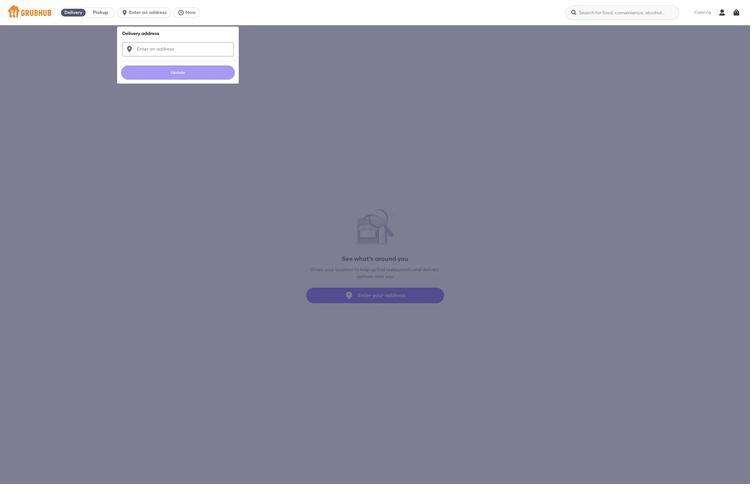 Task type: vqa. For each thing, say whether or not it's contained in the screenshot.
'ENTER AN ADDRESS'
yes



Task type: locate. For each thing, give the bounding box(es) containing it.
your
[[325, 268, 334, 273], [373, 293, 384, 299]]

address down enter an address
[[141, 31, 159, 36]]

options
[[357, 274, 373, 280]]

share
[[311, 268, 324, 273]]

enter an address
[[129, 10, 167, 15]]

your inside share your location to help us find restaurants and delivery options near you
[[325, 268, 334, 273]]

delivery
[[64, 10, 82, 15], [122, 31, 140, 36]]

you inside share your location to help us find restaurants and delivery options near you
[[386, 274, 393, 280]]

0 horizontal spatial delivery
[[64, 10, 82, 15]]

1 vertical spatial enter
[[358, 293, 371, 299]]

main navigation navigation
[[0, 0, 750, 485]]

svg image
[[121, 9, 128, 16]]

share your location to help us find restaurants and delivery options near you
[[311, 268, 440, 280]]

update button
[[121, 65, 235, 80]]

delivery down svg icon
[[122, 31, 140, 36]]

find
[[377, 268, 385, 273]]

catering
[[695, 10, 711, 15]]

delivery button
[[60, 7, 87, 18]]

pickup button
[[87, 7, 114, 18]]

your inside button
[[373, 293, 384, 299]]

1 horizontal spatial your
[[373, 293, 384, 299]]

catering button
[[690, 5, 716, 20]]

your for share
[[325, 268, 334, 273]]

1 horizontal spatial enter
[[358, 293, 371, 299]]

near
[[374, 274, 385, 280]]

0 vertical spatial enter
[[129, 10, 141, 15]]

delivery
[[422, 268, 440, 273]]

position icon image
[[345, 291, 354, 301]]

enter right position icon
[[358, 293, 371, 299]]

0 horizontal spatial you
[[386, 274, 393, 280]]

you up restaurants
[[398, 256, 408, 263]]

enter left an
[[129, 10, 141, 15]]

address right an
[[149, 10, 167, 15]]

1 vertical spatial delivery
[[122, 31, 140, 36]]

enter an address button
[[117, 7, 174, 18]]

2 vertical spatial address
[[385, 293, 406, 299]]

you
[[398, 256, 408, 263], [386, 274, 393, 280]]

1 horizontal spatial you
[[398, 256, 408, 263]]

0 vertical spatial delivery
[[64, 10, 82, 15]]

enter
[[129, 10, 141, 15], [358, 293, 371, 299]]

0 horizontal spatial your
[[325, 268, 334, 273]]

1 horizontal spatial delivery
[[122, 31, 140, 36]]

delivery inside delivery button
[[64, 10, 82, 15]]

your right share
[[325, 268, 334, 273]]

0 horizontal spatial enter
[[129, 10, 141, 15]]

delivery for delivery
[[64, 10, 82, 15]]

enter your address button
[[306, 288, 444, 304]]

delivery left pickup on the left top
[[64, 10, 82, 15]]

0 vertical spatial your
[[325, 268, 334, 273]]

enter inside enter an address button
[[129, 10, 141, 15]]

enter inside enter your address button
[[358, 293, 371, 299]]

address
[[149, 10, 167, 15], [141, 31, 159, 36], [385, 293, 406, 299]]

address down restaurants
[[385, 293, 406, 299]]

svg image
[[733, 9, 741, 17], [178, 9, 184, 16], [571, 9, 577, 16], [126, 45, 133, 53]]

0 vertical spatial address
[[149, 10, 167, 15]]

your down near
[[373, 293, 384, 299]]

you right near
[[386, 274, 393, 280]]

pickup
[[93, 10, 108, 15]]

1 vertical spatial you
[[386, 274, 393, 280]]

delivery for delivery address
[[122, 31, 140, 36]]

1 vertical spatial your
[[373, 293, 384, 299]]

restaurants
[[386, 268, 412, 273]]

us
[[371, 268, 376, 273]]

delivery address
[[122, 31, 159, 36]]



Task type: describe. For each thing, give the bounding box(es) containing it.
what's
[[354, 256, 374, 263]]

see
[[342, 256, 353, 263]]

0 vertical spatial you
[[398, 256, 408, 263]]

around
[[375, 256, 396, 263]]

enter for enter your address
[[358, 293, 371, 299]]

Enter an address search field
[[122, 42, 234, 56]]

address for enter an address
[[149, 10, 167, 15]]

help
[[360, 268, 370, 273]]

svg image inside now button
[[178, 9, 184, 16]]

update
[[171, 70, 185, 75]]

an
[[142, 10, 148, 15]]

enter for enter an address
[[129, 10, 141, 15]]

to
[[355, 268, 359, 273]]

and
[[413, 268, 421, 273]]

now
[[186, 10, 196, 15]]

your for enter
[[373, 293, 384, 299]]

location
[[335, 268, 353, 273]]

now button
[[174, 7, 203, 18]]

enter your address
[[358, 293, 406, 299]]

see what's around you
[[342, 256, 408, 263]]

address for enter your address
[[385, 293, 406, 299]]

1 vertical spatial address
[[141, 31, 159, 36]]



